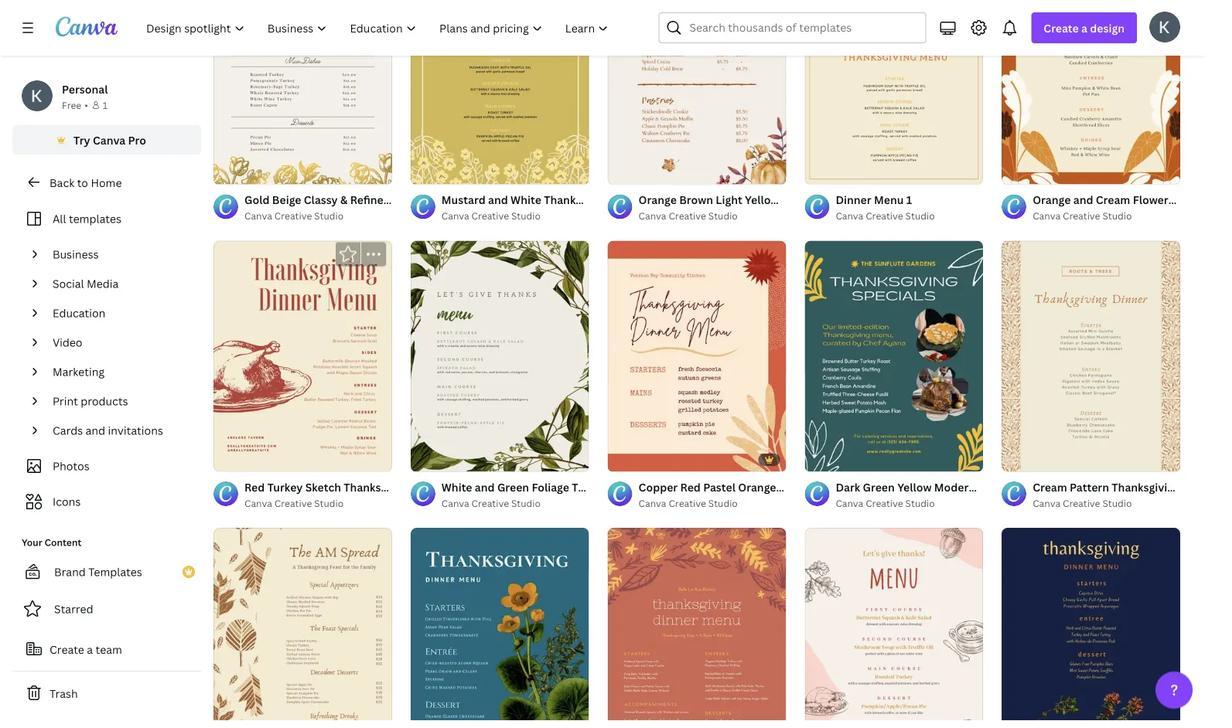 Task type: vqa. For each thing, say whether or not it's contained in the screenshot.
the bottommost Type
no



Task type: locate. For each thing, give the bounding box(es) containing it.
templates
[[88, 565, 142, 580]]

gold beige classy & refined business thanksgiving menu image
[[213, 0, 392, 184]]

white
[[511, 192, 541, 207], [442, 480, 472, 495]]

red
[[244, 480, 265, 495]]

free
[[62, 99, 81, 111]]

1 horizontal spatial white
[[511, 192, 541, 207]]

try
[[74, 133, 90, 147]]

green
[[497, 480, 529, 495]]

turkey
[[267, 480, 303, 495]]

a inside dropdown button
[[1081, 20, 1088, 35]]

and left green
[[475, 480, 495, 495]]

dinner
[[836, 192, 871, 207]]

canva
[[93, 133, 125, 147], [244, 210, 272, 222], [442, 210, 469, 222], [836, 210, 863, 222], [639, 210, 666, 222], [1033, 210, 1061, 222], [244, 497, 272, 510], [442, 497, 469, 510], [836, 497, 863, 510], [639, 497, 666, 510], [1033, 497, 1061, 510]]

orange and cream flowers thank canva creative studio
[[1033, 193, 1205, 222]]

dark green yellow modern & bold business thanksgiving menu image
[[805, 241, 983, 472]]

studio inside red turkey sketch thanksgiving menu canva creative studio
[[314, 497, 344, 510]]

0 vertical spatial a
[[1081, 20, 1088, 35]]

flowers
[[1133, 193, 1174, 207]]

cream
[[1096, 193, 1130, 207], [1033, 480, 1067, 495]]

white right mustard
[[511, 192, 541, 207]]

studio
[[314, 210, 344, 222], [511, 210, 541, 222], [905, 210, 935, 222], [708, 210, 738, 222], [1103, 210, 1132, 222], [314, 497, 344, 510], [511, 497, 541, 510], [905, 497, 935, 510], [708, 497, 738, 510], [1103, 497, 1132, 510]]

thank
[[1176, 193, 1205, 207]]

mustard
[[442, 192, 486, 207]]

0 horizontal spatial cream
[[1033, 480, 1067, 495]]

canva creative studio
[[244, 210, 344, 222], [639, 210, 738, 222], [836, 497, 935, 510], [639, 497, 738, 510]]

all
[[53, 212, 66, 226]]

1 horizontal spatial a
[[1081, 20, 1088, 35]]

and inside white and green foliage thanksgiving menu canva creative studio
[[475, 480, 495, 495]]

personal
[[62, 82, 108, 96]]

1 vertical spatial 1
[[906, 192, 912, 207]]

1 vertical spatial cream
[[1033, 480, 1067, 495]]

0 vertical spatial create
[[1044, 20, 1079, 35]]

brown illustrated leaves thanksgiving menu image
[[213, 528, 392, 722]]

1 right dinner
[[906, 192, 912, 207]]

a left team
[[87, 642, 93, 657]]

white left green
[[442, 480, 472, 495]]

print products
[[53, 394, 128, 409]]

white and green foliage thanksgiving menu canva creative studio
[[442, 480, 673, 510]]

orange and cream flowers thank link
[[1033, 191, 1205, 208]]

orange
[[1033, 193, 1071, 207]]

0 vertical spatial white
[[511, 192, 541, 207]]

1 vertical spatial create
[[50, 642, 84, 657]]

1 vertical spatial white
[[442, 480, 472, 495]]

1 inside dinner menu 1 canva creative studio
[[906, 192, 912, 207]]

and inside "orange and cream flowers thank canva creative studio"
[[1073, 193, 1093, 207]]

a for design
[[1081, 20, 1088, 35]]

and
[[488, 192, 508, 207], [1073, 193, 1093, 207], [86, 423, 105, 438], [475, 480, 495, 495]]

try canva pro button
[[12, 125, 201, 155]]

creative inside dinner menu 1 canva creative studio
[[866, 210, 903, 222]]

menu
[[615, 192, 645, 207], [874, 192, 904, 207], [415, 480, 444, 495], [643, 480, 673, 495]]

all templates link
[[22, 204, 192, 234]]

templates
[[69, 212, 121, 226]]

cream pattern thanksgiving menu image
[[1002, 241, 1180, 472]]

brand templates
[[54, 565, 142, 580]]

0 horizontal spatial create
[[50, 642, 84, 657]]

1
[[103, 99, 108, 111], [906, 192, 912, 207]]

and inside mustard and white thanksgiving menu canva creative studio
[[488, 192, 508, 207]]

1 horizontal spatial create
[[1044, 20, 1079, 35]]

a inside button
[[87, 642, 93, 657]]

top level navigation element
[[136, 12, 621, 43]]

thanksgiving inside red turkey sketch thanksgiving menu canva creative studio
[[344, 480, 412, 495]]

your content
[[22, 536, 81, 549]]

1 vertical spatial a
[[87, 642, 93, 657]]

studio inside dinner menu 1 canva creative studio
[[905, 210, 935, 222]]

and right orange
[[1073, 193, 1093, 207]]

1 horizontal spatial 1
[[906, 192, 912, 207]]

studio inside white and green foliage thanksgiving menu canva creative studio
[[511, 497, 541, 510]]

creative inside cream pattern thanksgiving men canva creative studio
[[1063, 497, 1100, 510]]

team
[[96, 642, 122, 657]]

0 vertical spatial cream
[[1096, 193, 1130, 207]]

business link
[[46, 240, 192, 269]]

mustard and white thanksgiving menu image
[[411, 0, 589, 184]]

sketch
[[305, 480, 341, 495]]

1 horizontal spatial cream
[[1096, 193, 1130, 207]]

try canva pro
[[74, 133, 146, 147]]

icons
[[53, 495, 81, 509]]

and right cards
[[86, 423, 105, 438]]

create inside button
[[50, 642, 84, 657]]

a for team
[[87, 642, 93, 657]]

1 right •
[[103, 99, 108, 111]]

create inside dropdown button
[[1044, 20, 1079, 35]]

cream left pattern
[[1033, 480, 1067, 495]]

foliage
[[532, 480, 569, 495]]

white inside white and green foliage thanksgiving menu canva creative studio
[[442, 480, 472, 495]]

create for create a team
[[50, 642, 84, 657]]

red turkey sketch thanksgiving menu image
[[213, 241, 392, 472]]

men
[[1183, 480, 1205, 495]]

0 horizontal spatial 1
[[103, 99, 108, 111]]

a left the 'design'
[[1081, 20, 1088, 35]]

your
[[22, 536, 42, 549]]

0 horizontal spatial white
[[442, 480, 472, 495]]

print
[[53, 394, 78, 409]]

and right mustard
[[488, 192, 508, 207]]

canva inside "orange and cream flowers thank canva creative studio"
[[1033, 210, 1061, 222]]

cards and invitations
[[53, 423, 163, 438]]

menu inside white and green foliage thanksgiving menu canva creative studio
[[643, 480, 673, 495]]

canva inside mustard and white thanksgiving menu canva creative studio
[[442, 210, 469, 222]]

orange and cream flowers thanksgiving menu image
[[1002, 0, 1180, 184]]

cream left flowers
[[1096, 193, 1130, 207]]

thanksgiving
[[544, 192, 612, 207], [344, 480, 412, 495], [572, 480, 640, 495], [1112, 480, 1180, 495]]

None search field
[[659, 12, 926, 43]]

create
[[1044, 20, 1079, 35], [50, 642, 84, 657]]

menu inside dinner menu 1 canva creative studio
[[874, 192, 904, 207]]

0 horizontal spatial a
[[87, 642, 93, 657]]

white and green foliage thanksgiving menu link
[[442, 479, 673, 496]]

create down starred
[[50, 642, 84, 657]]

content
[[45, 536, 81, 549]]

canva inside button
[[93, 133, 125, 147]]

and for cream
[[1073, 193, 1093, 207]]

social media link
[[46, 269, 192, 299]]

a
[[1081, 20, 1088, 35], [87, 642, 93, 657]]

canva creative studio link
[[244, 208, 392, 224], [442, 208, 589, 224], [836, 208, 935, 224], [639, 208, 786, 224], [1033, 208, 1180, 224], [244, 496, 392, 511], [442, 496, 589, 511], [836, 496, 983, 511], [639, 496, 786, 511], [1033, 496, 1180, 511]]

marketing link
[[46, 357, 192, 387]]

studio inside cream pattern thanksgiving men canva creative studio
[[1103, 497, 1132, 510]]

brand templates link
[[12, 557, 201, 588]]

thanksgiving inside mustard and white thanksgiving menu canva creative studio
[[544, 192, 612, 207]]

create left the 'design'
[[1044, 20, 1079, 35]]

trash link
[[12, 678, 201, 709]]

creative
[[274, 210, 312, 222], [472, 210, 509, 222], [866, 210, 903, 222], [669, 210, 706, 222], [1063, 210, 1100, 222], [274, 497, 312, 510], [472, 497, 509, 510], [866, 497, 903, 510], [669, 497, 706, 510], [1063, 497, 1100, 510]]



Task type: describe. For each thing, give the bounding box(es) containing it.
creative inside red turkey sketch thanksgiving menu canva creative studio
[[274, 497, 312, 510]]

invitations
[[108, 423, 163, 438]]

creative inside "orange and cream flowers thank canva creative studio"
[[1063, 210, 1100, 222]]

create a design
[[1044, 20, 1125, 35]]

cards
[[53, 423, 83, 438]]

cream inside cream pattern thanksgiving men canva creative studio
[[1033, 480, 1067, 495]]

thanksgiving inside white and green foliage thanksgiving menu canva creative studio
[[572, 480, 640, 495]]

marketing
[[53, 365, 105, 379]]

cream inside "orange and cream flowers thank canva creative studio"
[[1096, 193, 1130, 207]]

back to home link
[[12, 167, 201, 198]]

red turkey sketch thanksgiving menu link
[[244, 479, 444, 496]]

video link
[[46, 328, 192, 357]]

starred link
[[12, 594, 201, 625]]

starred
[[54, 602, 93, 617]]

products
[[81, 394, 128, 409]]

print products link
[[46, 387, 192, 416]]

creative inside mustard and white thanksgiving menu canva creative studio
[[472, 210, 509, 222]]

white and green foliage thanksgiving menu image
[[411, 241, 589, 472]]

social
[[53, 277, 84, 291]]

video
[[53, 335, 82, 350]]

and for invitations
[[86, 423, 105, 438]]

home
[[91, 175, 122, 190]]

cream pattern thanksgiving men canva creative studio
[[1033, 480, 1205, 510]]

white inside mustard and white thanksgiving menu canva creative studio
[[511, 192, 541, 207]]

copper red pastel orange rustic handcrafted business thanksgiving menu image
[[608, 241, 786, 472]]

teal orange flower thanksgiving dinner menu image
[[411, 528, 589, 722]]

education link
[[46, 299, 192, 328]]

photos link
[[22, 452, 192, 481]]

cards and invitations link
[[46, 416, 192, 446]]

red turkey sketch thanksgiving menu canva creative studio
[[244, 480, 444, 510]]

menu inside red turkey sketch thanksgiving menu canva creative studio
[[415, 480, 444, 495]]

thanksgiving inside cream pattern thanksgiving men canva creative studio
[[1112, 480, 1180, 495]]

brand
[[54, 565, 86, 580]]

studio inside mustard and white thanksgiving menu canva creative studio
[[511, 210, 541, 222]]

trash
[[50, 686, 78, 701]]

dinner menu 1 image
[[805, 0, 983, 184]]

Search search field
[[690, 13, 916, 43]]

to
[[77, 175, 88, 190]]

create a team
[[50, 642, 122, 657]]

education
[[53, 306, 105, 321]]

and for green
[[475, 480, 495, 495]]

•
[[85, 99, 88, 111]]

menu inside mustard and white thanksgiving menu canva creative studio
[[615, 192, 645, 207]]

design
[[1090, 20, 1125, 35]]

canva inside dinner menu 1 canva creative studio
[[836, 210, 863, 222]]

media
[[87, 277, 119, 291]]

pro
[[128, 133, 146, 147]]

and for white
[[488, 192, 508, 207]]

photos
[[53, 459, 90, 474]]

mustard and white thanksgiving menu canva creative studio
[[442, 192, 645, 222]]

free •
[[62, 99, 88, 111]]

canva inside white and green foliage thanksgiving menu canva creative studio
[[442, 497, 469, 510]]

all templates
[[53, 212, 121, 226]]

dinner menu 1 canva creative studio
[[836, 192, 935, 222]]

dark blue simple illustrated flowers thanksgiving menu image
[[1002, 528, 1180, 722]]

business
[[53, 247, 99, 262]]

light pink yellow red rustic handcrafted personal thanksgiving menu image
[[805, 528, 983, 722]]

dinner menu 1 link
[[836, 191, 935, 208]]

social media
[[53, 277, 119, 291]]

studio inside "orange and cream flowers thank canva creative studio"
[[1103, 210, 1132, 222]]

create a team button
[[12, 634, 201, 665]]

0 vertical spatial 1
[[103, 99, 108, 111]]

canva inside red turkey sketch thanksgiving menu canva creative studio
[[244, 497, 272, 510]]

cream pattern thanksgiving men link
[[1033, 479, 1205, 496]]

pattern
[[1070, 480, 1109, 495]]

creative inside white and green foliage thanksgiving menu canva creative studio
[[472, 497, 509, 510]]

create for create a design
[[1044, 20, 1079, 35]]

icons link
[[22, 487, 192, 517]]

canva inside cream pattern thanksgiving men canva creative studio
[[1033, 497, 1061, 510]]

back
[[50, 175, 74, 190]]

orange and yellow handdrawn leaves thanksgiving dinner menu image
[[608, 528, 786, 722]]

create a design button
[[1031, 12, 1137, 43]]

orange brown light yellow classy & refined business thanksgiving menu image
[[608, 0, 786, 184]]

kendall parks image
[[1149, 11, 1180, 42]]

back to home
[[50, 175, 122, 190]]

mustard and white thanksgiving menu link
[[442, 191, 645, 208]]



